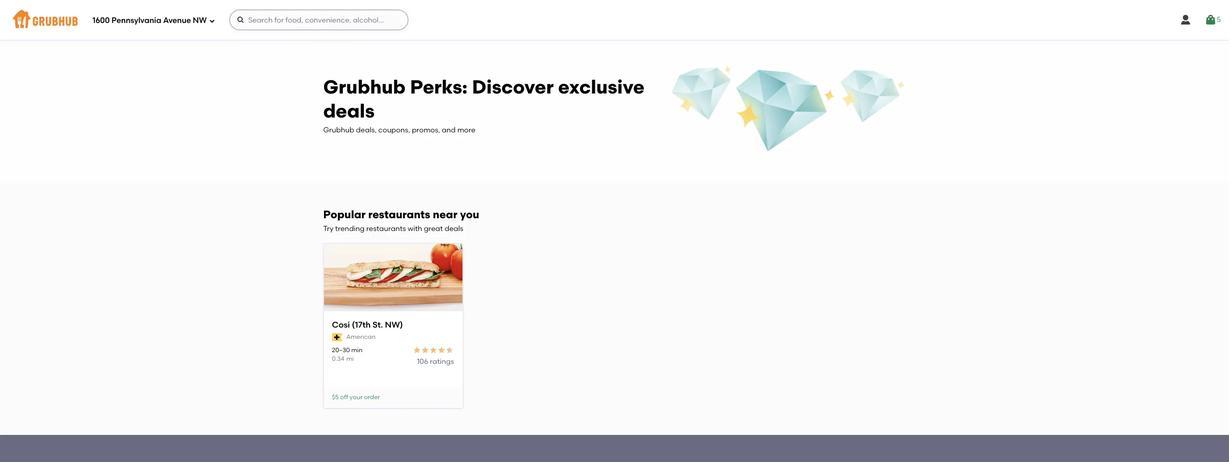 Task type: locate. For each thing, give the bounding box(es) containing it.
20–30 min 0.34 mi
[[332, 346, 363, 362]]

$5 off your order
[[332, 394, 380, 401]]

off
[[340, 394, 348, 401]]

20–30
[[332, 346, 350, 354]]

grubhub
[[323, 75, 406, 98], [323, 126, 354, 135]]

deals up deals,
[[323, 100, 375, 122]]

restaurants
[[368, 208, 430, 221], [366, 225, 406, 233]]

1 vertical spatial grubhub
[[323, 126, 354, 135]]

5
[[1217, 15, 1221, 24]]

try
[[323, 225, 334, 233]]

1600
[[93, 16, 110, 25]]

deals
[[323, 100, 375, 122], [445, 225, 464, 233]]

nw
[[193, 16, 207, 25]]

order
[[364, 394, 380, 401]]

svg image
[[1180, 14, 1192, 26], [1205, 14, 1217, 26], [237, 16, 245, 24], [209, 18, 215, 24]]

2 grubhub from the top
[[323, 126, 354, 135]]

0 vertical spatial grubhub
[[323, 75, 406, 98]]

1 vertical spatial deals
[[445, 225, 464, 233]]

near
[[433, 208, 458, 221]]

deals inside grubhub perks: discover exclusive deals grubhub deals, coupons, promos, and more
[[323, 100, 375, 122]]

1 horizontal spatial deals
[[445, 225, 464, 233]]

grubhub left deals,
[[323, 126, 354, 135]]

cosi
[[332, 320, 350, 330]]

you
[[460, 208, 479, 221]]

trending
[[335, 225, 365, 233]]

perks:
[[410, 75, 468, 98]]

main navigation navigation
[[0, 0, 1230, 40]]

ratings
[[430, 357, 454, 366]]

coupon deals image
[[671, 64, 906, 155]]

grubhub up deals,
[[323, 75, 406, 98]]

restaurants left with
[[366, 225, 406, 233]]

american
[[346, 333, 376, 341]]

avenue
[[163, 16, 191, 25]]

restaurants up with
[[368, 208, 430, 221]]

5 button
[[1205, 11, 1221, 29]]

0 horizontal spatial deals
[[323, 100, 375, 122]]

0 vertical spatial deals
[[323, 100, 375, 122]]

star icon image
[[413, 346, 422, 354], [422, 346, 430, 354], [430, 346, 438, 354], [438, 346, 446, 354], [446, 346, 454, 354], [446, 346, 454, 354]]

106
[[417, 357, 428, 366]]

Search for food, convenience, alcohol... search field
[[229, 10, 408, 30]]

deals down the near
[[445, 225, 464, 233]]

cosi (17th st. nw)
[[332, 320, 403, 330]]

exclusive
[[558, 75, 645, 98]]

your
[[350, 394, 363, 401]]

great
[[424, 225, 443, 233]]



Task type: vqa. For each thing, say whether or not it's contained in the screenshot.
1600 Pennsylvania Avenue NW
yes



Task type: describe. For each thing, give the bounding box(es) containing it.
1600 pennsylvania avenue nw
[[93, 16, 207, 25]]

st.
[[373, 320, 383, 330]]

deals,
[[356, 126, 377, 135]]

1 vertical spatial restaurants
[[366, 225, 406, 233]]

$5
[[332, 394, 339, 401]]

subscription pass image
[[332, 333, 342, 341]]

cosi (17th st. nw) logo image
[[324, 244, 462, 312]]

0 vertical spatial restaurants
[[368, 208, 430, 221]]

svg image inside 5 button
[[1205, 14, 1217, 26]]

1 grubhub from the top
[[323, 75, 406, 98]]

0.34
[[332, 355, 344, 362]]

discover
[[472, 75, 554, 98]]

with
[[408, 225, 422, 233]]

min
[[352, 346, 363, 354]]

and
[[442, 126, 456, 135]]

nw)
[[385, 320, 403, 330]]

(17th
[[352, 320, 371, 330]]

106 ratings
[[417, 357, 454, 366]]

popular
[[323, 208, 366, 221]]

promos,
[[412, 126, 440, 135]]

popular restaurants near you try trending restaurants with great deals
[[323, 208, 479, 233]]

cosi (17th st. nw) link
[[332, 319, 454, 331]]

mi
[[347, 355, 354, 362]]

pennsylvania
[[112, 16, 161, 25]]

more
[[458, 126, 476, 135]]

deals inside popular restaurants near you try trending restaurants with great deals
[[445, 225, 464, 233]]

coupons,
[[379, 126, 410, 135]]

grubhub perks: discover exclusive deals grubhub deals, coupons, promos, and more
[[323, 75, 645, 135]]



